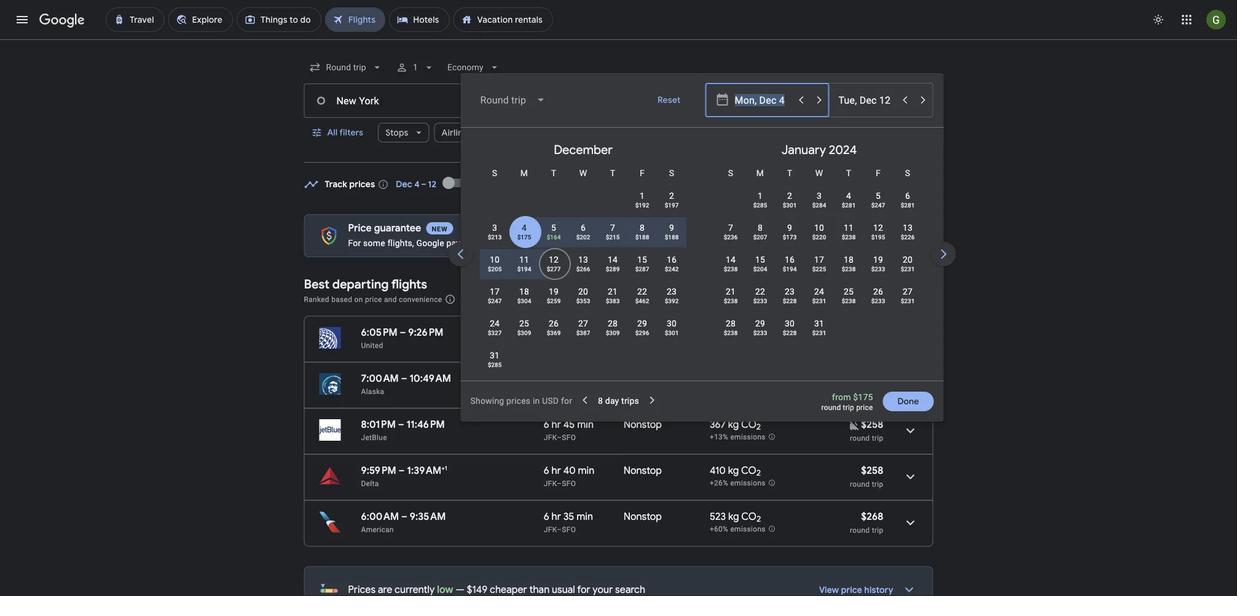 Task type: describe. For each thing, give the bounding box(es) containing it.
price right view at the right bottom of the page
[[841, 586, 862, 597]]

all filters button
[[304, 118, 373, 148]]

duration
[[859, 127, 895, 138]]

$247 for 5
[[872, 202, 886, 209]]

2 you from the left
[[630, 238, 644, 248]]

sat, jan 27 element
[[903, 286, 913, 298]]

$258 for 367
[[861, 419, 884, 431]]

25 $238
[[842, 287, 856, 305]]

1 horizontal spatial +
[[565, 295, 569, 304]]

$238 for 25
[[842, 298, 856, 305]]

$236
[[724, 234, 738, 241]]

, 205 us dollars element
[[488, 266, 502, 273]]

$175 for 4
[[518, 234, 532, 241]]

$383
[[606, 298, 620, 305]]

4 for 4 $175
[[522, 223, 527, 233]]

mon, dec 4, departure date. element
[[522, 222, 527, 234]]

kg for 253
[[728, 373, 739, 385]]

sun, dec 10 element
[[490, 254, 500, 266]]

f for december
[[640, 168, 645, 178]]

trip inside $268 round trip
[[872, 526, 884, 535]]

main menu image
[[15, 12, 30, 27]]

3 s from the left
[[729, 168, 734, 178]]

, 369 us dollars element
[[547, 329, 561, 337]]

for some flights, google pays you the difference if the price drops after you book.
[[348, 238, 668, 248]]

2 for 523
[[757, 515, 761, 525]]

passenger
[[773, 295, 810, 304]]

hr for 49
[[552, 373, 561, 385]]

1 nonstop flight. element from the top
[[624, 326, 662, 341]]

29 $296
[[636, 319, 650, 337]]

departing
[[332, 277, 389, 292]]

253 kg co 2
[[710, 373, 761, 387]]

—
[[456, 584, 465, 597]]

+60% emissions
[[710, 526, 766, 534]]

1 you from the left
[[467, 238, 481, 248]]

if
[[540, 238, 546, 248]]

21 for 21 $238
[[726, 287, 736, 297]]

9 $188
[[665, 223, 679, 241]]

usd
[[542, 396, 559, 406]]

12 for 12 $195
[[874, 223, 884, 233]]

6 hr 49 min jfk – sfo
[[544, 373, 594, 396]]

2 for 367
[[757, 422, 761, 433]]

13 $266
[[577, 255, 591, 273]]

row containing 3
[[480, 216, 687, 251]]

sat, dec 9 element
[[670, 222, 675, 234]]

24 for 24 $231
[[815, 287, 825, 297]]

Arrival time: 9:35 AM. text field
[[410, 511, 446, 523]]

flights
[[391, 277, 427, 292]]

trip inside from $175 round trip price
[[843, 404, 854, 412]]

wed, dec 20 element
[[579, 286, 589, 298]]

Departure text field
[[734, 84, 791, 117]]

wed, jan 17 element
[[815, 254, 825, 266]]

hr for 40
[[552, 465, 561, 477]]

december row group
[[466, 133, 702, 379]]

required
[[514, 295, 542, 304]]

, 392 us dollars element
[[665, 298, 679, 305]]

previous image
[[446, 240, 475, 269]]

15 $204
[[754, 255, 768, 273]]

by:
[[901, 294, 914, 305]]

, 309 us dollars element for 28
[[606, 329, 620, 337]]

thu, dec 28 element
[[608, 318, 618, 330]]

258 US dollars text field
[[861, 465, 884, 477]]

, 238 us dollars element for 18
[[842, 266, 856, 273]]

7 for 7 $215
[[611, 223, 616, 233]]

mon, jan 8 element
[[758, 222, 763, 234]]

, 238 us dollars element for 25
[[842, 298, 856, 305]]

wed, jan 10 element
[[815, 222, 825, 234]]

alaska
[[361, 388, 384, 396]]

sun, jan 7 element
[[729, 222, 734, 234]]

16 $242
[[665, 255, 679, 273]]

19 for 19 $259
[[549, 287, 559, 297]]

21 $383
[[606, 287, 620, 305]]

low
[[437, 584, 453, 597]]

$238 for 28
[[724, 329, 738, 337]]

$309 for 28
[[606, 329, 620, 337]]

mon, dec 25 element
[[520, 318, 530, 330]]

1 for 1 $285
[[758, 191, 763, 201]]

for inside search field
[[561, 396, 572, 406]]

min for 6 hr 40 min jfk – sfo
[[578, 465, 595, 477]]

258 us dollars text field for 253
[[861, 373, 884, 385]]

1 the from the left
[[484, 238, 496, 248]]

sun, jan 28 element
[[726, 318, 736, 330]]

– inside 6 hr 40 min jfk – sfo
[[557, 480, 562, 488]]

, 259 us dollars element
[[547, 298, 561, 305]]

sun, jan 14 element
[[726, 254, 736, 266]]

+13%
[[710, 433, 729, 442]]

currently
[[395, 584, 435, 597]]

19 $233
[[872, 255, 886, 273]]

Arrival time: 9:26 PM. text field
[[408, 326, 443, 339]]

26 for 26 $233
[[874, 287, 884, 297]]

, 284 us dollars element
[[813, 202, 827, 209]]

hr for 45
[[552, 419, 561, 431]]

4 $281
[[842, 191, 856, 209]]

25 for 25 $238
[[844, 287, 854, 297]]

40
[[563, 465, 576, 477]]

– left 1:39 am
[[399, 465, 405, 477]]

, 281 us dollars element for 6
[[901, 202, 915, 209]]

include
[[487, 295, 512, 304]]

14 for 14 $289
[[608, 255, 618, 265]]

2 inside 2 $197
[[670, 191, 675, 201]]

1 and from the left
[[384, 295, 397, 304]]

sun, dec 17 element
[[490, 286, 500, 298]]

$266
[[577, 266, 591, 273]]

leaves john f. kennedy international airport at 7:00 am on monday, december 4 and arrives at san francisco international airport at 10:49 am on monday, december 4. element
[[361, 373, 451, 385]]

3 for 3 $284
[[817, 191, 822, 201]]

410
[[710, 465, 726, 477]]

leaves john f. kennedy international airport at 9:59 pm on monday, december 4 and arrives at san francisco international airport at 1:39 am on tuesday, december 5. element
[[361, 465, 447, 477]]

sfo for 45
[[562, 434, 576, 442]]

, 225 us dollars element
[[813, 266, 827, 273]]

– inside 7:00 am – 10:49 am alaska
[[401, 373, 407, 385]]

12 for 12 $277
[[549, 255, 559, 265]]

– inside 6:05 pm – 9:26 pm united
[[400, 326, 406, 339]]

bag
[[703, 295, 716, 304]]

total duration 6 hr 45 min. element
[[544, 419, 624, 433]]

sun, dec 31 element
[[490, 350, 500, 362]]

total duration 6 hr 21 min. element
[[544, 326, 624, 341]]

+ inside "9:59 pm – 1:39 am + 1"
[[442, 465, 445, 472]]

11 $238
[[842, 223, 856, 241]]

row containing 7
[[716, 216, 923, 251]]

2 and from the left
[[688, 295, 701, 304]]

, 383 us dollars element
[[606, 298, 620, 305]]

co for 523
[[741, 511, 757, 523]]

28 for 28 $309
[[608, 319, 618, 329]]

6 hr 35 min jfk – sfo
[[544, 511, 593, 534]]

6 $281
[[901, 191, 915, 209]]

21 $238
[[724, 287, 738, 305]]

2 t from the left
[[611, 168, 616, 178]]

31 for 31 $231
[[815, 319, 825, 329]]

Departure text field
[[735, 84, 791, 117]]

bags
[[506, 127, 525, 138]]

min for 6 hr 21 min
[[575, 326, 591, 339]]

25 for 25 $309
[[520, 319, 530, 329]]

price right on
[[365, 295, 382, 304]]

6 hr 45 min jfk – sfo
[[544, 419, 594, 442]]

– inside 6 hr 45 min jfk – sfo
[[557, 434, 562, 442]]

emissions button
[[663, 123, 731, 143]]

, 301 us dollars element for 30
[[665, 329, 679, 337]]

, 228 us dollars element for 30
[[783, 329, 797, 337]]

sat, jan 6 element
[[906, 190, 911, 202]]

11 for 11 $194
[[520, 255, 530, 265]]

new
[[432, 225, 448, 233]]

6 hr 21 min
[[544, 326, 591, 339]]

total duration 6 hr 35 min. element
[[544, 511, 624, 525]]

1 s from the left
[[493, 168, 498, 178]]

1 inside "9:59 pm – 1:39 am + 1"
[[445, 465, 447, 472]]

9 for 9 $173
[[788, 223, 793, 233]]

total duration 6 hr 49 min. element
[[544, 373, 624, 387]]

fri, dec 8 element
[[640, 222, 645, 234]]

kg for 367
[[728, 419, 739, 431]]

co for 410
[[741, 465, 757, 477]]

, 266 us dollars element
[[577, 266, 591, 273]]

7:00 am
[[361, 373, 399, 385]]

wed, dec 13 element
[[579, 254, 589, 266]]

6:05 pm
[[361, 326, 398, 339]]

26 for 26 $369
[[549, 319, 559, 329]]

price down wed, dec 6 element
[[563, 238, 582, 248]]

, 220 us dollars element
[[813, 234, 827, 241]]

kg for 410
[[728, 465, 739, 477]]

emissions
[[670, 127, 710, 138]]

8:01 pm
[[361, 419, 396, 431]]

stops
[[386, 127, 409, 138]]

united
[[361, 341, 383, 350]]

30 $301
[[665, 319, 679, 337]]

fri, dec 1 element
[[640, 190, 645, 202]]

wed, dec 27 element
[[579, 318, 589, 330]]

passenger assistance button
[[773, 295, 849, 304]]

, 236 us dollars element
[[724, 234, 738, 241]]

mon, jan 1 element
[[758, 190, 763, 202]]

wed, jan 31 element
[[815, 318, 825, 330]]

bag fees button
[[703, 295, 733, 304]]

5 for 5 $164
[[552, 223, 557, 233]]

, 202 us dollars element
[[577, 234, 591, 241]]

8 day trips
[[598, 396, 639, 406]]

dec
[[396, 179, 412, 190]]

best departing flights
[[304, 277, 427, 292]]

– inside the 6 hr 49 min jfk – sfo
[[557, 388, 562, 396]]

$233 for 26
[[872, 298, 886, 305]]

thu, jan 18 element
[[844, 254, 854, 266]]

, 327 us dollars element
[[488, 329, 502, 337]]

reset
[[658, 95, 681, 106]]

nonstop flight. element for 6 hr 49 min
[[624, 373, 662, 387]]

, 197 us dollars element
[[665, 202, 679, 209]]

, 233 us dollars element for 26
[[872, 298, 886, 305]]

29 $233
[[754, 319, 768, 337]]

nonstop for 6 hr 35 min
[[624, 511, 662, 523]]

$301 for 30
[[665, 329, 679, 337]]

fri, dec 29 element
[[638, 318, 648, 330]]

optional
[[628, 295, 657, 304]]

, 204 us dollars element
[[754, 266, 768, 273]]

10:49 am
[[410, 373, 451, 385]]

7 $236
[[724, 223, 738, 241]]

Departure time: 6:05 PM. text field
[[361, 326, 398, 339]]

drops
[[584, 238, 607, 248]]

sort by:
[[882, 294, 914, 305]]

– inside 8:01 pm – 11:46 pm jetblue
[[398, 419, 404, 431]]

2 s from the left
[[670, 168, 675, 178]]

11:46 pm
[[407, 419, 445, 431]]

tue, jan 16 element
[[785, 254, 795, 266]]

adult.
[[606, 295, 626, 304]]

nonstop flight. element for 6 hr 40 min
[[624, 465, 662, 479]]

28 $238
[[724, 319, 738, 337]]

, 192 us dollars element
[[636, 202, 650, 209]]

, 387 us dollars element
[[577, 329, 591, 337]]

2 inside 2 $301
[[788, 191, 793, 201]]

8 $188
[[636, 223, 650, 241]]

, 238 us dollars element for 11
[[842, 234, 856, 241]]

sat, dec 23 element
[[667, 286, 677, 298]]

airlines
[[442, 127, 472, 138]]

sat, dec 16 element
[[667, 254, 677, 266]]

1 button
[[391, 53, 440, 82]]

30 for 30 $228
[[785, 319, 795, 329]]

$194 for 16
[[783, 266, 797, 273]]

$195
[[872, 234, 886, 241]]

all
[[327, 127, 338, 138]]

this price for this flight doesn't include overhead bin access. if you need a carry-on bag, use the bags filter to update prices. image
[[847, 417, 861, 432]]

thu, dec 21 element
[[608, 286, 618, 298]]

stops button
[[378, 118, 429, 148]]

tue, dec 19 element
[[549, 286, 559, 298]]

sat, jan 20 element
[[903, 254, 913, 266]]

sat, jan 13 element
[[903, 222, 913, 234]]

$353
[[577, 298, 591, 305]]

30 for 30 $301
[[667, 319, 677, 329]]

6 for 6 hr 49 min jfk – sfo
[[544, 373, 549, 385]]

row containing 24
[[480, 312, 687, 347]]

, 231 us dollars element for 24
[[813, 298, 827, 305]]

$285 for 31
[[488, 361, 502, 369]]

$304
[[518, 298, 532, 305]]

1 fees from the left
[[571, 295, 586, 304]]

tue, dec 26 element
[[549, 318, 559, 330]]

leaves john f. kennedy international airport at 6:00 am on monday, december 4 and arrives at san francisco international airport at 9:35 am on monday, december 4. element
[[361, 511, 446, 523]]

$258 round trip
[[850, 465, 884, 489]]

$284
[[813, 202, 827, 209]]

prices for showing
[[507, 396, 531, 406]]

19 for 19 $233
[[874, 255, 884, 265]]

9:59 pm
[[361, 465, 396, 477]]

Departure time: 8:01 PM. text field
[[361, 419, 396, 431]]

price inside from $175 round trip price
[[856, 404, 873, 412]]

price for price guarantee
[[348, 222, 372, 235]]

9:35 am
[[410, 511, 446, 523]]

delta
[[361, 480, 379, 488]]

27 $231
[[901, 287, 915, 305]]

trip up $258 text field at the right
[[872, 434, 884, 443]]

$309 for 25
[[518, 329, 532, 337]]

4 t from the left
[[847, 168, 852, 178]]

2 for 253
[[757, 376, 761, 387]]

emissions inside the 304 kg co 2 -7% emissions
[[725, 342, 760, 350]]

$287
[[636, 266, 650, 273]]

6 for 6 $202
[[581, 223, 586, 233]]

8 $207
[[754, 223, 768, 241]]

on
[[354, 295, 363, 304]]

31 for 31 $285
[[490, 351, 500, 361]]

jfk for 6 hr 45 min
[[544, 434, 557, 442]]

than
[[530, 584, 550, 597]]

253
[[710, 373, 726, 385]]

2 vertical spatial for
[[577, 584, 590, 597]]

– inside 6 hr 35 min jfk – sfo
[[557, 526, 562, 534]]

$238 for 14
[[724, 266, 738, 273]]

, 188 us dollars element for 9
[[665, 234, 679, 241]]

, 247 us dollars element for 5
[[872, 202, 886, 209]]

sun, dec 3 element
[[493, 222, 498, 234]]

thu, jan 11 element
[[844, 222, 854, 234]]

13 for 13 $266
[[579, 255, 589, 265]]

0 vertical spatial for
[[588, 295, 598, 304]]

1 nonstop from the top
[[624, 326, 662, 339]]

round down this price for this flight doesn't include overhead bin access. if you need a carry-on bag, use the bags filter to update prices. icon
[[850, 434, 870, 443]]

+26%
[[710, 480, 729, 488]]

2 fees from the left
[[718, 295, 733, 304]]

+26% emissions
[[710, 480, 766, 488]]

trip left done in the right of the page
[[872, 388, 884, 397]]

8 for 8 $188
[[640, 223, 645, 233]]

from
[[832, 392, 851, 403]]

14 for 14 $238
[[726, 255, 736, 265]]

mon, dec 18 element
[[520, 286, 530, 298]]

hr for 21
[[552, 326, 561, 339]]

, 238 us dollars element for 21
[[724, 298, 738, 305]]

, 238 us dollars element for 14
[[724, 266, 738, 273]]

min for 6 hr 45 min jfk – sfo
[[577, 419, 594, 431]]

9 $173
[[783, 223, 797, 241]]

3 $213
[[488, 223, 502, 241]]

, 233 us dollars element for 22
[[754, 298, 768, 305]]

– inside 6:00 am – 9:35 am american
[[401, 511, 408, 523]]

, 215 us dollars element
[[606, 234, 620, 241]]

loading results progress bar
[[0, 39, 1237, 42]]

, 188 us dollars element for 8
[[636, 234, 650, 241]]



Task type: locate. For each thing, give the bounding box(es) containing it.
round inside from $175 round trip price
[[822, 404, 841, 412]]

2 258 us dollars text field from the top
[[861, 419, 884, 431]]

assistance
[[812, 295, 849, 304]]

sfo inside 6 hr 35 min jfk – sfo
[[562, 526, 576, 534]]

thu, dec 7 element
[[611, 222, 616, 234]]

11 down 4 $281
[[844, 223, 854, 233]]

sfo inside 6 hr 45 min jfk – sfo
[[562, 434, 576, 442]]

$258 inside $258 round trip
[[861, 465, 884, 477]]

taxes
[[544, 295, 563, 304]]

14 up , 289 us dollars element
[[608, 255, 618, 265]]

wed, dec 6 element
[[581, 222, 586, 234]]

, 195 us dollars element
[[872, 234, 886, 241]]

2 up +26% emissions
[[757, 469, 761, 479]]

2 15 from the left
[[756, 255, 766, 265]]

9 down $197 in the right of the page
[[670, 223, 675, 233]]

, 296 us dollars element
[[636, 329, 650, 337]]

29
[[638, 319, 648, 329], [756, 319, 766, 329]]

27 inside 27 $231
[[903, 287, 913, 297]]

$301 right the $296
[[665, 329, 679, 337]]

7 inside 7 $236
[[729, 223, 734, 233]]

19 inside 19 $233
[[874, 255, 884, 265]]

are
[[378, 584, 392, 597]]

, 285 us dollars element
[[754, 202, 768, 209], [488, 361, 502, 369]]

hr inside 6 hr 40 min jfk – sfo
[[552, 465, 561, 477]]

0 horizontal spatial , 194 us dollars element
[[518, 266, 532, 273]]

0 vertical spatial $247
[[872, 202, 886, 209]]

$301 for 2
[[783, 202, 797, 209]]

$231
[[901, 266, 915, 273], [813, 298, 827, 305], [901, 298, 915, 305], [813, 329, 827, 337]]

jfk down total duration 6 hr 40 min. element
[[544, 480, 557, 488]]

1 vertical spatial , 285 us dollars element
[[488, 361, 502, 369]]

1 vertical spatial prices
[[348, 584, 376, 597]]

1 for 1
[[413, 62, 418, 73]]

7:00 am – 10:49 am alaska
[[361, 373, 451, 396]]

8 inside 8 $207
[[758, 223, 763, 233]]

– left 9:26 pm on the left bottom of page
[[400, 326, 406, 339]]

21 right $369
[[563, 326, 572, 339]]

m down bags popup button
[[521, 168, 528, 178]]

258 us dollars text field up from $175 round trip price at the right bottom
[[861, 373, 884, 385]]

21 right bag
[[726, 287, 736, 297]]

1 vertical spatial 4
[[522, 223, 527, 233]]

–
[[400, 326, 406, 339], [401, 373, 407, 385], [557, 388, 562, 396], [398, 419, 404, 431], [557, 434, 562, 442], [399, 465, 405, 477], [557, 480, 562, 488], [401, 511, 408, 523], [557, 526, 562, 534]]

grid containing december
[[466, 133, 1174, 388]]

0 horizontal spatial 30
[[667, 319, 677, 329]]

20 for 20 $231
[[903, 255, 913, 265]]

1 inside popup button
[[413, 62, 418, 73]]

1 horizontal spatial $309
[[606, 329, 620, 337]]

1 horizontal spatial 26
[[874, 287, 884, 297]]

8 for 8 day trips
[[598, 396, 603, 406]]

1 for 1 $192
[[640, 191, 645, 201]]

3 hr from the top
[[552, 419, 561, 431]]

jfk inside 6 hr 35 min jfk – sfo
[[544, 526, 557, 534]]

$285 inside december 'row group'
[[488, 361, 502, 369]]

28 inside the 28 $238
[[726, 319, 736, 329]]

round trip down this price for this flight doesn't include overhead bin access. if you need a carry-on bag, use the bags filter to update prices. icon
[[850, 434, 884, 443]]

$285 up mon, jan 8 element
[[754, 202, 768, 209]]

fri, jan 5 element
[[876, 190, 881, 202]]

fri, jan 26 element
[[874, 286, 884, 298]]

1 w from the left
[[580, 168, 588, 178]]

prices inside find the best price region
[[349, 179, 375, 190]]

20
[[903, 255, 913, 265], [579, 287, 589, 297]]

Departure time: 9:59 PM. text field
[[361, 465, 396, 477]]

304
[[710, 326, 728, 339]]

1 29 from the left
[[638, 319, 648, 329]]

1 30 from the left
[[667, 319, 677, 329]]

1 horizontal spatial f
[[876, 168, 881, 178]]

m up mon, jan 1 element at the top of the page
[[757, 168, 765, 178]]

1 vertical spatial , 228 us dollars element
[[783, 329, 797, 337]]

, 238 us dollars element
[[842, 234, 856, 241], [724, 266, 738, 273], [842, 266, 856, 273], [724, 298, 738, 305], [842, 298, 856, 305], [724, 329, 738, 337]]

0 horizontal spatial price
[[348, 222, 372, 235]]

0 horizontal spatial 11
[[520, 255, 530, 265]]

15 for 15 $204
[[756, 255, 766, 265]]

s down the airlines popup button
[[493, 168, 498, 178]]

6:00 am
[[361, 511, 399, 523]]

11 inside 11 $194
[[520, 255, 530, 265]]

thu, dec 14 element
[[608, 254, 618, 266]]

Departure time: 7:00 AM. text field
[[361, 373, 399, 385]]

, 353 us dollars element
[[577, 298, 591, 305]]

12 inside 12 $195
[[874, 223, 884, 233]]

1 horizontal spatial , 188 us dollars element
[[665, 234, 679, 241]]

2 $188 from the left
[[665, 234, 679, 241]]

$194 up mon, dec 18 "element"
[[518, 266, 532, 273]]

for left your
[[577, 584, 590, 597]]

view price history image
[[895, 576, 924, 597]]

15 $287
[[636, 255, 650, 273]]

co inside 410 kg co 2
[[741, 465, 757, 477]]

0 horizontal spatial 14
[[608, 255, 618, 265]]

10 inside 10 $220
[[815, 223, 825, 233]]

january
[[782, 142, 827, 158]]

kg up +26% emissions
[[728, 465, 739, 477]]

5
[[876, 191, 881, 201], [552, 223, 557, 233]]

3 t from the left
[[788, 168, 793, 178]]

you down the fri, dec 8 element
[[630, 238, 644, 248]]

trip down from
[[843, 404, 854, 412]]

$215
[[606, 234, 620, 241]]

9 for 9 $188
[[670, 223, 675, 233]]

27
[[903, 287, 913, 297], [579, 319, 589, 329]]

$285 down $327
[[488, 361, 502, 369]]

4 nonstop from the top
[[624, 465, 662, 477]]

row
[[628, 179, 687, 219], [746, 179, 923, 219], [480, 216, 687, 251], [716, 216, 923, 251], [480, 248, 687, 283], [716, 248, 923, 283], [480, 280, 687, 315], [716, 280, 923, 315], [480, 312, 687, 347], [716, 312, 834, 347]]

27 for 27 $387
[[579, 319, 589, 329]]

round down '268 us dollars' 'text field'
[[850, 526, 870, 535]]

6 for 6 hr 35 min jfk – sfo
[[544, 511, 549, 523]]

0 vertical spatial 26
[[874, 287, 884, 297]]

, 233 us dollars element
[[872, 266, 886, 273], [754, 298, 768, 305], [872, 298, 886, 305], [754, 329, 768, 337]]

min inside 6 hr 40 min jfk – sfo
[[578, 465, 595, 477]]

2 for 410
[[757, 469, 761, 479]]

$194 inside january 2024 row group
[[783, 266, 797, 273]]

3 nonstop flight. element from the top
[[624, 419, 662, 433]]

fri, dec 22 element
[[638, 286, 648, 298]]

, 228 us dollars element
[[783, 298, 797, 305], [783, 329, 797, 337]]

$207
[[754, 234, 768, 241]]

– right departure time: 8:01 pm. text box
[[398, 419, 404, 431]]

4 inside 4 $281
[[847, 191, 852, 201]]

1 horizontal spatial 29
[[756, 319, 766, 329]]

best departing flights main content
[[304, 168, 933, 597]]

1 9 from the left
[[670, 223, 675, 233]]

1 horizontal spatial 14
[[726, 255, 736, 265]]

0 horizontal spatial 26
[[549, 319, 559, 329]]

, 231 us dollars element for 27
[[901, 298, 915, 305]]

16 $194
[[783, 255, 797, 273]]

$301 up 'tue, jan 9' element
[[783, 202, 797, 209]]

, 228 us dollars element right 29 $233
[[783, 329, 797, 337]]

10 for 10 $205
[[490, 255, 500, 265]]

w down december
[[580, 168, 588, 178]]

bags button
[[498, 123, 546, 143]]

$231 for 31
[[813, 329, 827, 337]]

nonstop for 6 hr 49 min
[[624, 373, 662, 385]]

0 vertical spatial , 247 us dollars element
[[872, 202, 886, 209]]

jfk inside the 6 hr 49 min jfk – sfo
[[544, 388, 557, 396]]

3 nonstop from the top
[[624, 419, 662, 431]]

0 horizontal spatial 7
[[611, 223, 616, 233]]

1 f from the left
[[640, 168, 645, 178]]

airlines button
[[434, 118, 493, 148]]

$194 up tue, jan 23 element
[[783, 266, 797, 273]]

1 22 from the left
[[638, 287, 648, 297]]

, 285 us dollars element down $327
[[488, 361, 502, 369]]

268 US dollars text field
[[861, 511, 884, 523]]

0 vertical spatial $258
[[861, 373, 884, 385]]

29 for 29 $296
[[638, 319, 648, 329]]

2 round trip from the top
[[850, 434, 884, 443]]

14 down , 236 us dollars 'element'
[[726, 255, 736, 265]]

1 23 from the left
[[667, 287, 677, 297]]

0 vertical spatial round trip
[[850, 388, 884, 397]]

nonstop for 6 hr 45 min
[[624, 419, 662, 431]]

, 247 us dollars element
[[872, 202, 886, 209], [488, 298, 502, 305]]

sun, dec 24 element
[[490, 318, 500, 330]]

0 horizontal spatial $175
[[518, 234, 532, 241]]

1 , 309 us dollars element from the left
[[518, 329, 532, 337]]

12 $195
[[872, 223, 886, 241]]

jfk down total duration 6 hr 35 min. element
[[544, 526, 557, 534]]

1 round trip from the top
[[850, 388, 884, 397]]

0 horizontal spatial you
[[467, 238, 481, 248]]

1 vertical spatial $285
[[488, 361, 502, 369]]

1 vertical spatial 20
[[579, 287, 589, 297]]

13 for 13 $226
[[903, 223, 913, 233]]

24 down '$225'
[[815, 287, 825, 297]]

6 $202
[[577, 223, 591, 241]]

0 horizontal spatial prices
[[348, 584, 376, 597]]

1 $309 from the left
[[518, 329, 532, 337]]

price up this price for this flight doesn't include overhead bin access. if you need a carry-on bag, use the bags filter to update prices. icon
[[856, 404, 873, 412]]

0 vertical spatial 10
[[815, 223, 825, 233]]

18 inside 18 $304
[[520, 287, 530, 297]]

co right 253
[[741, 373, 757, 385]]

Return text field
[[839, 84, 895, 117]]

1 vertical spatial $258
[[861, 419, 884, 431]]

22
[[638, 287, 648, 297], [756, 287, 766, 297]]

min for 6 hr 35 min jfk – sfo
[[577, 511, 593, 523]]

31 $231
[[813, 319, 827, 337]]

$194 for 11
[[518, 266, 532, 273]]

17 down $205
[[490, 287, 500, 297]]

2 $301
[[783, 191, 797, 209]]

258 us dollars text field down from $175 round trip price at the right bottom
[[861, 419, 884, 431]]

16 inside 16 $194
[[785, 255, 795, 265]]

0 horizontal spatial 18
[[520, 287, 530, 297]]

New feature text field
[[426, 223, 453, 235]]

30 $228
[[783, 319, 797, 337]]

1 horizontal spatial and
[[688, 295, 701, 304]]

0 horizontal spatial $188
[[636, 234, 650, 241]]

2 $281 from the left
[[901, 202, 915, 209]]

1 vertical spatial 17
[[490, 287, 500, 297]]

1 horizontal spatial w
[[816, 168, 824, 178]]

duration button
[[852, 123, 916, 143]]

29 down the apply.
[[756, 319, 766, 329]]

$285
[[754, 202, 768, 209], [488, 361, 502, 369]]

6 inside the 6 hr 49 min jfk – sfo
[[544, 373, 549, 385]]

done
[[898, 396, 919, 408]]

6 for 6 hr 21 min
[[544, 326, 549, 339]]

american
[[361, 526, 394, 534]]

2 right 253
[[757, 376, 761, 387]]

s up sat, jan 6 element
[[906, 168, 911, 178]]

hr inside 6 hr 35 min jfk – sfo
[[552, 511, 561, 523]]

filters
[[340, 127, 363, 138]]

apply.
[[751, 295, 771, 304]]

2 hr from the top
[[552, 373, 561, 385]]

2
[[670, 191, 675, 201], [788, 191, 793, 201], [758, 330, 763, 341], [757, 376, 761, 387], [757, 422, 761, 433], [757, 469, 761, 479], [757, 515, 761, 525]]

None text field
[[304, 84, 497, 118]]

Departure time: 6:00 AM. text field
[[361, 511, 399, 523]]

, 226 us dollars element
[[901, 234, 915, 241]]

2 16 from the left
[[785, 255, 795, 265]]

0 horizontal spatial $301
[[665, 329, 679, 337]]

1 horizontal spatial 10
[[815, 223, 825, 233]]

0 vertical spatial 27
[[903, 287, 913, 297]]

$247 for 17
[[488, 298, 502, 305]]

, 233 us dollars element for 29
[[754, 329, 768, 337]]

round
[[850, 388, 870, 397], [822, 404, 841, 412], [850, 434, 870, 443], [850, 480, 870, 489], [850, 526, 870, 535]]

, 228 us dollars element for 23
[[783, 298, 797, 305]]

hr for 35
[[552, 511, 561, 523]]

1 15 from the left
[[638, 255, 648, 265]]

1 vertical spatial +
[[442, 465, 445, 472]]

$285 inside january 2024 row group
[[754, 202, 768, 209]]

8
[[640, 223, 645, 233], [758, 223, 763, 233], [598, 396, 603, 406]]

, 194 us dollars element
[[518, 266, 532, 273], [783, 266, 797, 273]]

0 horizontal spatial +
[[442, 465, 445, 472]]

1 jfk from the top
[[544, 388, 557, 396]]

2 sfo from the top
[[562, 434, 576, 442]]

0 horizontal spatial 22
[[638, 287, 648, 297]]

1 vertical spatial 26
[[549, 319, 559, 329]]

, 287 us dollars element
[[636, 266, 650, 273]]

, 281 us dollars element up thu, jan 11 element
[[842, 202, 856, 209]]

5 $247
[[872, 191, 886, 209]]

2 down mon, jan 29 'element'
[[758, 330, 763, 341]]

3 sfo from the top
[[562, 480, 576, 488]]

jfk down total duration 6 hr 45 min. element
[[544, 434, 557, 442]]

12 inside 12 $277
[[549, 255, 559, 265]]

, 285 us dollars element for 31
[[488, 361, 502, 369]]

kg inside 410 kg co 2
[[728, 465, 739, 477]]

flight details. leaves john f. kennedy international airport at 6:00 am on monday, december 4 and arrives at san francisco international airport at 9:35 am on monday, december 4. image
[[896, 509, 925, 538]]

49
[[563, 373, 575, 385]]

flight details. leaves john f. kennedy international airport at 8:01 pm on monday, december 4 and arrives at san francisco international airport at 11:46 pm on monday, december 4. image
[[896, 416, 925, 446]]

sfo inside the 6 hr 49 min jfk – sfo
[[562, 388, 576, 396]]

1 horizontal spatial $175
[[853, 392, 873, 403]]

2 up +60% emissions
[[757, 515, 761, 525]]

7 inside 7 $215
[[611, 223, 616, 233]]

1 vertical spatial price
[[348, 222, 372, 235]]

trip down $258 text field at the right
[[872, 480, 884, 489]]

price for price
[[559, 127, 580, 138]]

19 inside 19 $259
[[549, 287, 559, 297]]

s down emissions popup button on the right top
[[729, 168, 734, 178]]

, 188 us dollars element up sat, dec 16 element at the right top
[[665, 234, 679, 241]]

22 $233
[[754, 287, 768, 305]]

2 30 from the left
[[785, 319, 795, 329]]

0 vertical spatial 19
[[874, 255, 884, 265]]

0 vertical spatial 12
[[874, 223, 884, 233]]

2 , 309 us dollars element from the left
[[606, 329, 620, 337]]

, 173 us dollars element
[[783, 234, 797, 241]]

1 $188 from the left
[[636, 234, 650, 241]]

1 7 from the left
[[611, 223, 616, 233]]

tue, jan 30 element
[[785, 318, 795, 330]]

kg inside the 304 kg co 2 -7% emissions
[[730, 326, 741, 339]]

$188
[[636, 234, 650, 241], [665, 234, 679, 241]]

2 jfk from the top
[[544, 434, 557, 442]]

prices include required taxes + fees for 1 adult. optional charges and bag fees may apply. passenger assistance
[[463, 295, 849, 304]]

january 2024 row group
[[702, 133, 938, 376]]

0 horizontal spatial 17
[[490, 287, 500, 297]]

round inside $268 round trip
[[850, 526, 870, 535]]

kg inside 523 kg co 2
[[728, 511, 739, 523]]

mon, jan 22 element
[[756, 286, 766, 298]]

16 up $242
[[667, 255, 677, 265]]

9 inside "9 $173"
[[788, 223, 793, 233]]

0 horizontal spatial m
[[521, 168, 528, 178]]

0 vertical spatial 13
[[903, 223, 913, 233]]

w inside january 2024 row group
[[816, 168, 824, 178]]

2 nonstop from the top
[[624, 373, 662, 385]]

10 up , 220 us dollars element
[[815, 223, 825, 233]]

4 hr from the top
[[552, 465, 561, 477]]

m inside january 2024 row group
[[757, 168, 765, 178]]

2 , 281 us dollars element from the left
[[901, 202, 915, 209]]

, 164 us dollars element
[[547, 234, 561, 241]]

, 188 us dollars element up fri, dec 15 element
[[636, 234, 650, 241]]

1 horizontal spatial 23
[[785, 287, 795, 297]]

$258 for 253
[[861, 373, 884, 385]]

jfk for 6 hr 40 min
[[544, 480, 557, 488]]

$277
[[547, 266, 561, 273]]

3 up the , 284 us dollars element
[[817, 191, 822, 201]]

0 horizontal spatial $194
[[518, 266, 532, 273]]

0 vertical spatial price
[[559, 127, 580, 138]]

1:39 am
[[407, 465, 442, 477]]

$175 inside row
[[518, 234, 532, 241]]

$242
[[665, 266, 679, 273]]

1 16 from the left
[[667, 255, 677, 265]]

0 horizontal spatial 15
[[638, 255, 648, 265]]

your
[[593, 584, 613, 597]]

25 down '18 $238'
[[844, 287, 854, 297]]

prices left learn more about tracked prices icon at the top left of page
[[349, 179, 375, 190]]

$228 up tue, jan 30 element
[[783, 298, 797, 305]]

jfk for 6 hr 35 min
[[544, 526, 557, 534]]

2 for 304
[[758, 330, 763, 341]]

7 up , 236 us dollars 'element'
[[729, 223, 734, 233]]

$247 inside january 2024 row group
[[872, 202, 886, 209]]

row containing 21
[[716, 280, 923, 315]]

2 28 from the left
[[726, 319, 736, 329]]

fees right $259
[[571, 295, 586, 304]]

trip inside $258 round trip
[[872, 480, 884, 489]]

2 , 228 us dollars element from the top
[[783, 329, 797, 337]]

wed, jan 24 element
[[815, 286, 825, 298]]

0 vertical spatial 3
[[817, 191, 822, 201]]

2 vertical spatial $258
[[861, 465, 884, 477]]

tue, dec 5 element
[[552, 222, 557, 234]]

jfk inside 6 hr 40 min jfk – sfo
[[544, 480, 557, 488]]

0 horizontal spatial 5
[[552, 223, 557, 233]]

18 up the , 304 us dollars element
[[520, 287, 530, 297]]

m inside 'row group'
[[521, 168, 528, 178]]

6 inside 6 hr 40 min jfk – sfo
[[544, 465, 549, 477]]

fees
[[571, 295, 586, 304], [718, 295, 733, 304]]

22 for 22 $233
[[756, 287, 766, 297]]

1 horizontal spatial , 301 us dollars element
[[783, 202, 797, 209]]

23 $228
[[783, 287, 797, 305]]

nonstop for 6 hr 40 min
[[624, 465, 662, 477]]

2 , 188 us dollars element from the left
[[665, 234, 679, 241]]

5 hr from the top
[[552, 511, 561, 523]]

the
[[484, 238, 496, 248], [548, 238, 560, 248]]

2 m from the left
[[757, 168, 765, 178]]

track prices
[[325, 179, 375, 190]]

$202
[[577, 234, 591, 241]]

2 29 from the left
[[756, 319, 766, 329]]

tue, dec 12, return date. element
[[549, 254, 559, 266]]

22 for 22 $462
[[638, 287, 648, 297]]

1 14 from the left
[[608, 255, 618, 265]]

8 up $207
[[758, 223, 763, 233]]

1 vertical spatial 11
[[520, 255, 530, 265]]

sfo
[[562, 388, 576, 396], [562, 434, 576, 442], [562, 480, 576, 488], [562, 526, 576, 534]]

2 7 from the left
[[729, 223, 734, 233]]

0 horizontal spatial 13
[[579, 255, 589, 265]]

$281 for 6
[[901, 202, 915, 209]]

, 194 us dollars element for 16
[[783, 266, 797, 273]]

2 $309 from the left
[[606, 329, 620, 337]]

0 horizontal spatial prices
[[349, 179, 375, 190]]

2 w from the left
[[816, 168, 824, 178]]

2 horizontal spatial 8
[[758, 223, 763, 233]]

31 inside 31 $285
[[490, 351, 500, 361]]

1 vertical spatial $301
[[665, 329, 679, 337]]

, 233 us dollars element for 19
[[872, 266, 886, 273]]

258 US dollars text field
[[861, 373, 884, 385], [861, 419, 884, 431]]

1 m from the left
[[521, 168, 528, 178]]

row group
[[938, 133, 1174, 376]]

2 up +13% emissions
[[757, 422, 761, 433]]

prices left are
[[348, 584, 376, 597]]

, 309 us dollars element right the ", 327 us dollars" element
[[518, 329, 532, 337]]

0 vertical spatial 11
[[844, 223, 854, 233]]

2 f from the left
[[876, 168, 881, 178]]

1 , 228 us dollars element from the top
[[783, 298, 797, 305]]

$369
[[547, 329, 561, 337]]

sfo inside 6 hr 40 min jfk – sfo
[[562, 480, 576, 488]]

11 inside 11 $238
[[844, 223, 854, 233]]

– up usd
[[557, 388, 562, 396]]

28 inside 28 $309
[[608, 319, 618, 329]]

grid
[[466, 133, 1174, 388]]

20 inside 20 $231
[[903, 255, 913, 265]]

5 up , 164 us dollars element
[[552, 223, 557, 233]]

3 $258 from the top
[[861, 465, 884, 477]]

0 vertical spatial $228
[[783, 298, 797, 305]]

18 inside '18 $238'
[[844, 255, 854, 265]]

co for 367
[[741, 419, 757, 431]]

2 14 from the left
[[726, 255, 736, 265]]

0 horizontal spatial 28
[[608, 319, 618, 329]]

jetblue
[[361, 434, 387, 442]]

kg inside the 367 kg co 2
[[728, 419, 739, 431]]

2 9 from the left
[[788, 223, 793, 233]]

$175 for from $175
[[853, 392, 873, 403]]

, 301 us dollars element for 2
[[783, 202, 797, 209]]

, 281 us dollars element
[[842, 202, 856, 209], [901, 202, 915, 209]]

0 horizontal spatial fees
[[571, 295, 586, 304]]

1 horizontal spatial 15
[[756, 255, 766, 265]]

co inside the 304 kg co 2 -7% emissions
[[743, 326, 758, 339]]

4 inside 4 $175
[[522, 223, 527, 233]]

258 us dollars text field for 367
[[861, 419, 884, 431]]

20 $231
[[901, 255, 915, 273]]

flight details. leaves john f. kennedy international airport at 9:59 pm on monday, december 4 and arrives at san francisco international airport at 1:39 am on tuesday, december 5. image
[[896, 463, 925, 492]]

m
[[521, 168, 528, 178], [757, 168, 765, 178]]

fri, jan 12 element
[[874, 222, 884, 234]]

2 nonstop flight. element from the top
[[624, 373, 662, 387]]

next image
[[929, 240, 959, 269]]

21 inside "best departing flights" main content
[[563, 326, 572, 339]]

None search field
[[304, 53, 1174, 422]]

$301 inside row
[[665, 329, 679, 337]]

9 up ", 173 us dollars" 'element'
[[788, 223, 793, 233]]

10 up , 205 us dollars 'element'
[[490, 255, 500, 265]]

8 inside "8 $188"
[[640, 223, 645, 233]]

29 for 29 $233
[[756, 319, 766, 329]]

learn more about ranking image
[[445, 294, 456, 305]]

15
[[638, 255, 648, 265], [756, 255, 766, 265]]

, 247 us dollars element for 17
[[488, 298, 502, 305]]

prices for prices are currently low — $149 cheaper than usual for your search
[[348, 584, 376, 597]]

none search field containing december
[[304, 53, 1174, 422]]

1 horizontal spatial 24
[[815, 287, 825, 297]]

1 vertical spatial 25
[[520, 319, 530, 329]]

f inside january 2024 row group
[[876, 168, 881, 178]]

12 up , 195 us dollars element
[[874, 223, 884, 233]]

usual
[[552, 584, 575, 597]]

26 inside 26 $233
[[874, 287, 884, 297]]

airports
[[793, 127, 826, 138]]

16
[[667, 255, 677, 265], [785, 255, 795, 265]]

, 238 us dollars element for 28
[[724, 329, 738, 337]]

, 231 us dollars element for 20
[[901, 266, 915, 273]]

$188 for 8
[[636, 234, 650, 241]]

0 horizontal spatial 31
[[490, 351, 500, 361]]

1 vertical spatial 18
[[520, 287, 530, 297]]

0 horizontal spatial 3
[[493, 223, 498, 233]]

1 , 194 us dollars element from the left
[[518, 266, 532, 273]]

1 inside 1 $285
[[758, 191, 763, 201]]

mon, jan 15 element
[[756, 254, 766, 266]]

, 281 us dollars element for 4
[[842, 202, 856, 209]]

, 242 us dollars element
[[665, 266, 679, 273]]

1 horizontal spatial , 247 us dollars element
[[872, 202, 886, 209]]

price inside "best departing flights" main content
[[348, 222, 372, 235]]

tue, jan 2 element
[[788, 190, 793, 202]]

grid inside search field
[[466, 133, 1174, 388]]

0 horizontal spatial 10
[[490, 255, 500, 265]]

1 horizontal spatial 4
[[847, 191, 852, 201]]

sfo for 40
[[562, 480, 576, 488]]

3 up ', 213 us dollars' "element"
[[493, 223, 498, 233]]

$258 up from $175 round trip price at the right bottom
[[861, 373, 884, 385]]

2 23 from the left
[[785, 287, 795, 297]]

price up for
[[348, 222, 372, 235]]

f inside december 'row group'
[[640, 168, 645, 178]]

$259
[[547, 298, 561, 305]]

learn more about tracked prices image
[[378, 179, 389, 190]]

– down total duration 6 hr 40 min. element
[[557, 480, 562, 488]]

m for december
[[521, 168, 528, 178]]

– down total duration 6 hr 35 min. element
[[557, 526, 562, 534]]

17 up the , 225 us dollars element
[[815, 255, 825, 265]]

jfk inside 6 hr 45 min jfk – sfo
[[544, 434, 557, 442]]

track
[[325, 179, 347, 190]]

2 22 from the left
[[756, 287, 766, 297]]

, 277 us dollars element
[[547, 266, 561, 273]]

0 horizontal spatial 8
[[598, 396, 603, 406]]

1 , 188 us dollars element from the left
[[636, 234, 650, 241]]

20 for 20 $353
[[579, 287, 589, 297]]

$226
[[901, 234, 915, 241]]

2 $258 from the top
[[861, 419, 884, 431]]

18 for 18 $304
[[520, 287, 530, 297]]

$247 up fri, jan 12 element
[[872, 202, 886, 209]]

find the best price region
[[304, 168, 933, 205]]

1 $281 from the left
[[842, 202, 856, 209]]

1 horizontal spatial $285
[[754, 202, 768, 209]]

5 nonstop flight. element from the top
[[624, 511, 662, 525]]

1 horizontal spatial m
[[757, 168, 765, 178]]

row containing 17
[[480, 280, 687, 315]]

20 inside 20 $353
[[579, 287, 589, 297]]

s
[[493, 168, 498, 178], [670, 168, 675, 178], [729, 168, 734, 178], [906, 168, 911, 178]]

price inside popup button
[[559, 127, 580, 138]]

tue, jan 9 element
[[788, 222, 793, 234]]

21 inside 21 $238
[[726, 287, 736, 297]]

23 down 16 $194
[[785, 287, 795, 297]]

$205
[[488, 266, 502, 273]]

thu, jan 4 element
[[847, 190, 852, 202]]

thu, jan 25 element
[[844, 286, 854, 298]]

22 inside the 22 $462
[[638, 287, 648, 297]]

$188 for 9
[[665, 234, 679, 241]]

21 inside "21 $383"
[[608, 287, 618, 297]]

1 horizontal spatial 16
[[785, 255, 795, 265]]

20 $353
[[577, 287, 591, 305]]

, 213 us dollars element
[[488, 234, 502, 241]]

14 inside 14 $238
[[726, 255, 736, 265]]

17
[[815, 255, 825, 265], [490, 287, 500, 297]]

mon, dec 11 element
[[520, 254, 530, 266]]

0 vertical spatial +
[[565, 295, 569, 304]]

, 175 us dollars element
[[518, 234, 532, 241]]

18 for 18 $238
[[844, 255, 854, 265]]

row containing 10
[[480, 248, 687, 283]]

sfo down 40
[[562, 480, 576, 488]]

1 hr from the top
[[552, 326, 561, 339]]

, 309 us dollars element for 25
[[518, 329, 532, 337]]

wed, jan 3 element
[[817, 190, 822, 202]]

day
[[605, 396, 619, 406]]

4 nonstop flight. element from the top
[[624, 465, 662, 479]]

, 231 us dollars element
[[901, 266, 915, 273], [813, 298, 827, 305], [901, 298, 915, 305], [813, 329, 827, 337]]

, 207 us dollars element
[[754, 234, 768, 241]]

None field
[[304, 57, 388, 79], [442, 57, 506, 79], [471, 85, 556, 115], [304, 57, 388, 79], [442, 57, 506, 79], [471, 85, 556, 115]]

Return text field
[[838, 84, 895, 117]]

trip
[[872, 388, 884, 397], [843, 404, 854, 412], [872, 434, 884, 443], [872, 480, 884, 489], [872, 526, 884, 535]]

0 vertical spatial , 228 us dollars element
[[783, 298, 797, 305]]

31 down the ", 327 us dollars" element
[[490, 351, 500, 361]]

1 horizontal spatial 3
[[817, 191, 822, 201]]

9 inside 9 $188
[[670, 223, 675, 233]]

3 inside 3 $284
[[817, 191, 822, 201]]

sort
[[882, 294, 899, 305]]

24 inside 24 $231
[[815, 287, 825, 297]]

0 horizontal spatial 25
[[520, 319, 530, 329]]

$149
[[467, 584, 488, 597]]

round down $258 text field at the right
[[850, 480, 870, 489]]

4 s from the left
[[906, 168, 911, 178]]

12
[[874, 223, 884, 233], [549, 255, 559, 265]]

fri, jan 19 element
[[874, 254, 884, 266]]

december
[[554, 142, 613, 158]]

fri, dec 15 element
[[638, 254, 648, 266]]

0 horizontal spatial 4
[[522, 223, 527, 233]]

4 sfo from the top
[[562, 526, 576, 534]]

prices are currently low — $149 cheaper than usual for your search
[[348, 584, 645, 597]]

for
[[588, 295, 598, 304], [561, 396, 572, 406], [577, 584, 590, 597]]

1 horizontal spatial $194
[[783, 266, 797, 273]]

leaves john f. kennedy international airport at 8:01 pm on monday, december 4 and arrives at san francisco international airport at 11:46 pm on monday, december 4. element
[[361, 419, 445, 431]]

min inside 6 hr 45 min jfk – sfo
[[577, 419, 594, 431]]

26 inside 26 $369
[[549, 319, 559, 329]]

prices left 17 $247
[[463, 295, 485, 304]]

31 down passenger assistance button
[[815, 319, 825, 329]]

w for december
[[580, 168, 588, 178]]

sat, dec 2 element
[[670, 190, 675, 202]]

2 the from the left
[[548, 238, 560, 248]]

16 for 16 $242
[[667, 255, 677, 265]]

$285 for 1
[[754, 202, 768, 209]]

14 inside the 14 $289
[[608, 255, 618, 265]]

7 up $215
[[611, 223, 616, 233]]

30 inside 30 $301
[[667, 319, 677, 329]]

2 $228 from the top
[[783, 329, 797, 337]]

23 for 23 $392
[[667, 287, 677, 297]]

8 down $192
[[640, 223, 645, 233]]

6 inside 6 hr 35 min jfk – sfo
[[544, 511, 549, 523]]

1 $258 from the top
[[861, 373, 884, 385]]

1 vertical spatial 24
[[490, 319, 500, 329]]

2 $194 from the left
[[783, 266, 797, 273]]

row containing 14
[[716, 248, 923, 283]]

2 inside 523 kg co 2
[[757, 515, 761, 525]]

leaves newark liberty international airport at 6:05 pm on monday, december 4 and arrives at san francisco international airport at 9:26 pm on monday, december 4. element
[[361, 326, 443, 339]]

min inside 6 hr 35 min jfk – sfo
[[577, 511, 593, 523]]

1 sfo from the top
[[562, 388, 576, 396]]

$247 inside row
[[488, 298, 502, 305]]

9:59 pm – 1:39 am + 1
[[361, 465, 447, 477]]

jfk for 6 hr 49 min
[[544, 388, 557, 396]]

price
[[559, 127, 580, 138], [348, 222, 372, 235]]

19 down $195
[[874, 255, 884, 265]]

mon, jan 29 element
[[756, 318, 766, 330]]

4 jfk from the top
[[544, 526, 557, 534]]

13 inside the 13 $226
[[903, 223, 913, 233]]

1 258 us dollars text field from the top
[[861, 373, 884, 385]]

17 for 17 $247
[[490, 287, 500, 297]]

kg up +60% emissions
[[728, 511, 739, 523]]

round trip up this price for this flight doesn't include overhead bin access. if you need a carry-on bag, use the bags filter to update prices. icon
[[850, 388, 884, 397]]

, 247 us dollars element up fri, jan 12 element
[[872, 202, 886, 209]]

, 309 us dollars element left , 296 us dollars element on the bottom right of the page
[[606, 329, 620, 337]]

26 $233
[[872, 287, 886, 305]]

Arrival time: 1:39 AM on  Tuesday, December 5. text field
[[407, 465, 447, 477]]

2 up , 197 us dollars element
[[670, 191, 675, 201]]

, 231 us dollars element for 31
[[813, 329, 827, 337]]

$175 inside from $175 round trip price
[[853, 392, 873, 403]]

5 inside 5 $247
[[876, 191, 881, 201]]

29 inside 29 $233
[[756, 319, 766, 329]]

0 horizontal spatial $247
[[488, 298, 502, 305]]

0 horizontal spatial 9
[[670, 223, 675, 233]]

prices inside search field
[[507, 396, 531, 406]]

27 inside '27 $387'
[[579, 319, 589, 329]]

1 horizontal spatial 8
[[640, 223, 645, 233]]

1 t from the left
[[552, 168, 557, 178]]

1 horizontal spatial $281
[[901, 202, 915, 209]]

history
[[865, 586, 893, 597]]

1 28 from the left
[[608, 319, 618, 329]]

, 462 us dollars element
[[636, 298, 650, 305]]

3 jfk from the top
[[544, 480, 557, 488]]

sfo down 45
[[562, 434, 576, 442]]

– right 7:00 am
[[401, 373, 407, 385]]

1 horizontal spatial 12
[[874, 223, 884, 233]]

change appearance image
[[1144, 5, 1173, 34]]

, 289 us dollars element
[[606, 266, 620, 273]]

0 horizontal spatial and
[[384, 295, 397, 304]]

45
[[563, 419, 575, 431]]

$309 right the ", 327 us dollars" element
[[518, 329, 532, 337]]

$268 round trip
[[850, 511, 884, 535]]

$188 up sat, dec 16 element at the right top
[[665, 234, 679, 241]]

round inside $258 round trip
[[850, 480, 870, 489]]

Arrival time: 10:49 AM. text field
[[410, 373, 451, 385]]

row containing 28
[[716, 312, 834, 347]]

0 horizontal spatial 29
[[638, 319, 648, 329]]

kg for 523
[[728, 511, 739, 523]]

jfk up usd
[[544, 388, 557, 396]]

1 horizontal spatial 31
[[815, 319, 825, 329]]

1 horizontal spatial , 281 us dollars element
[[901, 202, 915, 209]]

0 vertical spatial prices
[[463, 295, 485, 304]]

0 vertical spatial $175
[[518, 234, 532, 241]]

$281 up thu, jan 11 element
[[842, 202, 856, 209]]

1 $228 from the top
[[783, 298, 797, 305]]

1 $194 from the left
[[518, 266, 532, 273]]

3 for 3 $213
[[493, 223, 498, 233]]

6 inside 6 $202
[[581, 223, 586, 233]]

1 vertical spatial 27
[[579, 319, 589, 329]]

tue, jan 23 element
[[785, 286, 795, 298]]

you
[[467, 238, 481, 248], [630, 238, 644, 248]]

emissions down the 367 kg co 2
[[731, 433, 766, 442]]

1 vertical spatial 12
[[549, 255, 559, 265]]

1 , 281 us dollars element from the left
[[842, 202, 856, 209]]

sat, dec 30 element
[[667, 318, 677, 330]]

28 $309
[[606, 319, 620, 337]]

, 301 us dollars element
[[783, 202, 797, 209], [665, 329, 679, 337]]

sun, jan 21 element
[[726, 286, 736, 298]]

round up this price for this flight doesn't include overhead bin access. if you need a carry-on bag, use the bags filter to update prices. icon
[[850, 388, 870, 397]]

23
[[667, 287, 677, 297], [785, 287, 795, 297]]

2 , 194 us dollars element from the left
[[783, 266, 797, 273]]

6 inside 6 $281
[[906, 191, 911, 201]]

22 up "$462"
[[638, 287, 648, 297]]

swap origin and destination. image
[[492, 93, 507, 108]]

, 309 us dollars element
[[518, 329, 532, 337], [606, 329, 620, 337]]

21 up $383
[[608, 287, 618, 297]]

m for january 2024
[[757, 168, 765, 178]]

nonstop
[[624, 326, 662, 339], [624, 373, 662, 385], [624, 419, 662, 431], [624, 465, 662, 477], [624, 511, 662, 523]]

23 for 23 $228
[[785, 287, 795, 297]]

$231 for 20
[[901, 266, 915, 273]]

1 horizontal spatial $188
[[665, 234, 679, 241]]

23 inside "23 $392"
[[667, 287, 677, 297]]

5 nonstop from the top
[[624, 511, 662, 523]]

, 281 us dollars element up sat, jan 13 element
[[901, 202, 915, 209]]

15 up $287
[[638, 255, 648, 265]]

19
[[874, 255, 884, 265], [549, 287, 559, 297]]

4 for 4 $281
[[847, 191, 852, 201]]

19 up , 259 us dollars element
[[549, 287, 559, 297]]

Arrival time: 11:46 PM. text field
[[407, 419, 445, 431]]



Task type: vqa. For each thing, say whether or not it's contained in the screenshot.


